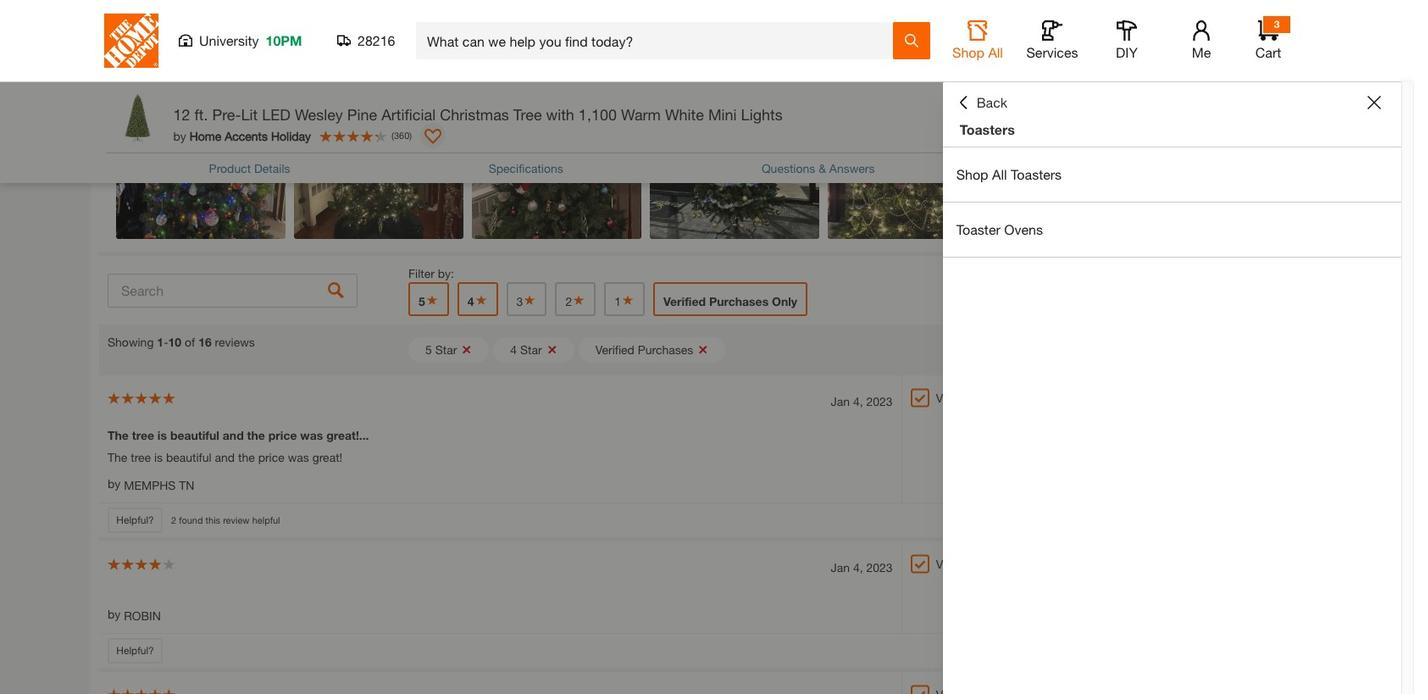 Task type: locate. For each thing, give the bounding box(es) containing it.
2 button
[[556, 282, 596, 316]]

price left the great!
[[258, 450, 285, 465]]

of
[[185, 335, 195, 349]]

questions & answers button
[[762, 159, 875, 177], [762, 159, 875, 177]]

star inside button
[[435, 343, 457, 357]]

by for by memphs tn
[[108, 477, 121, 491]]

1 vertical spatial all
[[993, 166, 1007, 182]]

star symbol image down the 'filter by:'
[[425, 294, 439, 306]]

tree
[[132, 428, 154, 443], [131, 450, 151, 465]]

0 horizontal spatial 2
[[171, 514, 176, 525]]

5 down "5" button
[[426, 343, 432, 357]]

1 vertical spatial helpful? button
[[108, 638, 163, 664]]

0 vertical spatial all
[[989, 44, 1004, 60]]

details
[[254, 161, 290, 175]]

0 horizontal spatial 5
[[419, 294, 425, 309]]

Search text field
[[108, 274, 358, 307]]

shop all
[[953, 44, 1004, 60]]

product details button
[[209, 159, 290, 177], [209, 159, 290, 177]]

1 horizontal spatial 4
[[511, 343, 517, 357]]

by for by home accents holiday
[[173, 128, 186, 143]]

by:
[[438, 266, 454, 281]]

2 2023 from the top
[[867, 560, 893, 575]]

0 vertical spatial helpful?
[[116, 514, 154, 526]]

4 star symbol image from the left
[[621, 294, 635, 306]]

by left "memphs"
[[108, 477, 121, 491]]

2 verified purchase from the top
[[936, 557, 1029, 571]]

5
[[419, 294, 425, 309], [426, 343, 432, 357]]

all up back
[[989, 44, 1004, 60]]

purchase
[[979, 391, 1029, 405], [979, 557, 1029, 571]]

0 vertical spatial the
[[108, 428, 129, 443]]

showing 1 - 10 of 16 reviews
[[108, 335, 255, 349]]

star symbol image up verified purchases
[[621, 294, 635, 306]]

purchase for the tree is beautiful and the price was great!...
[[979, 391, 1029, 405]]

verified purchase for by
[[936, 557, 1029, 571]]

2 jan 4, 2023 from the top
[[831, 560, 893, 575]]

verified purchases
[[596, 343, 694, 357]]

0 vertical spatial 5
[[419, 294, 425, 309]]

0 vertical spatial 1
[[615, 294, 621, 309]]

1 jan 4, 2023 from the top
[[831, 394, 893, 409]]

by left robin 'button'
[[108, 607, 121, 621]]

0 horizontal spatial purchases
[[638, 343, 694, 357]]

0 vertical spatial jan
[[831, 394, 850, 409]]

2 the from the top
[[108, 450, 127, 465]]

0 horizontal spatial 3
[[517, 294, 523, 309]]

shop up toaster
[[957, 166, 989, 182]]

star symbol image inside 2 button
[[572, 294, 586, 306]]

by for by robin
[[108, 607, 121, 621]]

1 star from the left
[[435, 343, 457, 357]]

1 jan from the top
[[831, 394, 850, 409]]

1 vertical spatial by
[[108, 477, 121, 491]]

4, for by
[[854, 560, 863, 575]]

all
[[989, 44, 1004, 60], [993, 166, 1007, 182]]

0 vertical spatial was
[[300, 428, 323, 443]]

4 button
[[458, 282, 498, 316]]

the up "memphs"
[[108, 450, 127, 465]]

jan for the tree is beautiful and the price was great!...
[[831, 394, 850, 409]]

5 star
[[426, 343, 457, 357]]

1 vertical spatial 5
[[426, 343, 432, 357]]

2 vertical spatial by
[[108, 607, 121, 621]]

star symbol image left 1 button
[[572, 294, 586, 306]]

5 button
[[409, 282, 449, 316]]

2 for 2
[[566, 294, 572, 309]]

reviews
[[215, 335, 255, 349]]

0 vertical spatial purchases
[[709, 294, 769, 309]]

shop for shop all toasters
[[957, 166, 989, 182]]

review
[[223, 514, 250, 525]]

all up toaster ovens
[[993, 166, 1007, 182]]

and up review
[[223, 428, 244, 443]]

4 right "5" button
[[468, 294, 474, 309]]

by inside by robin
[[108, 607, 121, 621]]

2 right 3 "button"
[[566, 294, 572, 309]]

1 verified purchase from the top
[[936, 391, 1029, 405]]

2 4, from the top
[[854, 560, 863, 575]]

1 horizontal spatial 1
[[615, 294, 621, 309]]

2 inside button
[[566, 294, 572, 309]]

28216 button
[[337, 32, 396, 49]]

1 vertical spatial jan 4, 2023
[[831, 560, 893, 575]]

the
[[108, 428, 129, 443], [108, 450, 127, 465]]

verified
[[664, 294, 706, 309], [596, 343, 635, 357], [936, 391, 976, 405], [936, 557, 976, 571]]

1 vertical spatial the
[[238, 450, 255, 465]]

0 vertical spatial 3
[[1275, 18, 1280, 31]]

1 vertical spatial verified purchase
[[936, 557, 1029, 571]]

1 vertical spatial 4
[[511, 343, 517, 357]]

back button
[[957, 94, 1008, 111]]

5 for 5 star
[[426, 343, 432, 357]]

0 vertical spatial verified purchase
[[936, 391, 1029, 405]]

3 right star symbol image on the left of page
[[517, 294, 523, 309]]

toasters down back button at the top right
[[960, 121, 1015, 137]]

purchases for verified purchases
[[638, 343, 694, 357]]

all for shop all toasters
[[993, 166, 1007, 182]]

was
[[300, 428, 323, 443], [288, 450, 309, 465]]

verified purchases only
[[664, 294, 798, 309]]

purchases down 1 button
[[638, 343, 694, 357]]

the
[[247, 428, 265, 443], [238, 450, 255, 465]]

menu containing shop all toasters
[[943, 147, 1402, 258]]

1 inside button
[[615, 294, 621, 309]]

0 vertical spatial is
[[158, 428, 167, 443]]

4 inside button
[[468, 294, 474, 309]]

0 horizontal spatial star
[[435, 343, 457, 357]]

was up the great!
[[300, 428, 323, 443]]

1 vertical spatial the
[[108, 450, 127, 465]]

2 left found
[[171, 514, 176, 525]]

verified inside verified purchases button
[[596, 343, 635, 357]]

3 star symbol image from the left
[[572, 294, 586, 306]]

2 purchase from the top
[[979, 557, 1029, 571]]

helpful? button down "memphs"
[[108, 508, 163, 533]]

1 2023 from the top
[[867, 394, 893, 409]]

3 up cart
[[1275, 18, 1280, 31]]

lights
[[741, 105, 783, 124]]

helpful? down "memphs"
[[116, 514, 154, 526]]

2 for 2 found this review helpful
[[171, 514, 176, 525]]

1 vertical spatial was
[[288, 450, 309, 465]]

0 vertical spatial and
[[223, 428, 244, 443]]

beautiful
[[170, 428, 219, 443], [166, 450, 212, 465]]

4
[[468, 294, 474, 309], [511, 343, 517, 357]]

0 vertical spatial 2023
[[867, 394, 893, 409]]

shop
[[953, 44, 985, 60], [957, 166, 989, 182]]

0 vertical spatial 4
[[468, 294, 474, 309]]

10pm
[[266, 32, 302, 48]]

by robin
[[108, 607, 161, 623]]

2023
[[867, 394, 893, 409], [867, 560, 893, 575]]

1 vertical spatial 4,
[[854, 560, 863, 575]]

and
[[223, 428, 244, 443], [215, 450, 235, 465]]

purchases inside verified purchases only button
[[709, 294, 769, 309]]

1 vertical spatial price
[[258, 450, 285, 465]]

1 the from the top
[[108, 428, 129, 443]]

and up 2 found this review helpful
[[215, 450, 235, 465]]

4 inside button
[[511, 343, 517, 357]]

star symbol image left 2 button
[[523, 294, 537, 306]]

top button
[[1271, 82, 1309, 120]]

1 vertical spatial 2
[[171, 514, 176, 525]]

4,
[[854, 394, 863, 409], [854, 560, 863, 575]]

2
[[566, 294, 572, 309], [171, 514, 176, 525]]

menu
[[943, 147, 1402, 258]]

1 4, from the top
[[854, 394, 863, 409]]

toasters up ovens on the right of the page
[[1011, 166, 1062, 182]]

1 left 10
[[157, 335, 164, 349]]

0 vertical spatial 2
[[566, 294, 572, 309]]

0 vertical spatial jan 4, 2023
[[831, 394, 893, 409]]

verified purchase for the tree is beautiful and the price was great!...
[[936, 391, 1029, 405]]

0 vertical spatial 4,
[[854, 394, 863, 409]]

shop up back button at the top right
[[953, 44, 985, 60]]

1 vertical spatial 3
[[517, 294, 523, 309]]

5 down filter
[[419, 294, 425, 309]]

1 star symbol image from the left
[[425, 294, 439, 306]]

2 star from the left
[[520, 343, 542, 357]]

helpful? button down robin
[[108, 638, 163, 664]]

1 vertical spatial tree
[[131, 450, 151, 465]]

0 vertical spatial by
[[173, 128, 186, 143]]

1 vertical spatial shop
[[957, 166, 989, 182]]

verified inside verified purchases only button
[[664, 294, 706, 309]]

1 vertical spatial 1
[[157, 335, 164, 349]]

star symbol image inside 3 "button"
[[523, 294, 537, 306]]

answers
[[830, 161, 875, 175]]

1 right 2 button
[[615, 294, 621, 309]]

1 vertical spatial beautiful
[[166, 450, 212, 465]]

helpful? down robin
[[116, 644, 154, 657]]

2 star symbol image from the left
[[523, 294, 537, 306]]

all inside button
[[989, 44, 1004, 60]]

by home accents holiday
[[173, 128, 311, 143]]

star symbol image
[[425, 294, 439, 306], [523, 294, 537, 306], [572, 294, 586, 306], [621, 294, 635, 306]]

2023 for by
[[867, 560, 893, 575]]

robin button
[[124, 607, 161, 625]]

accents
[[225, 128, 268, 143]]

star down "5" button
[[435, 343, 457, 357]]

star symbol image inside "5" button
[[425, 294, 439, 306]]

0 horizontal spatial 4
[[468, 294, 474, 309]]

shop inside button
[[953, 44, 985, 60]]

found
[[179, 514, 203, 525]]

16
[[198, 335, 212, 349]]

1 purchase from the top
[[979, 391, 1029, 405]]

by down 12
[[173, 128, 186, 143]]

purchases left only
[[709, 294, 769, 309]]

1 horizontal spatial 3
[[1275, 18, 1280, 31]]

1 horizontal spatial 2
[[566, 294, 572, 309]]

star inside button
[[520, 343, 542, 357]]

the up by memphs tn on the bottom left of page
[[108, 428, 129, 443]]

1 vertical spatial jan
[[831, 560, 850, 575]]

star symbol image inside 1 button
[[621, 294, 635, 306]]

1 vertical spatial purchases
[[638, 343, 694, 357]]

3 inside "button"
[[517, 294, 523, 309]]

1 vertical spatial toasters
[[1011, 166, 1062, 182]]

price left 'great!...'
[[269, 428, 297, 443]]

1 horizontal spatial star
[[520, 343, 542, 357]]

by inside by memphs tn
[[108, 477, 121, 491]]

1 horizontal spatial 5
[[426, 343, 432, 357]]

1 vertical spatial 2023
[[867, 560, 893, 575]]

great!...
[[327, 428, 369, 443]]

is
[[158, 428, 167, 443], [154, 450, 163, 465]]

customer
[[108, 19, 179, 37]]

purchases inside verified purchases button
[[638, 343, 694, 357]]

0 vertical spatial shop
[[953, 44, 985, 60]]

shop all toasters link
[[943, 147, 1402, 202]]

3
[[1275, 18, 1280, 31], [517, 294, 523, 309]]

0 vertical spatial tree
[[132, 428, 154, 443]]

1 button
[[605, 282, 645, 316]]

was left the great!
[[288, 450, 309, 465]]

2 helpful? button from the top
[[108, 638, 163, 664]]

star for 4 star
[[520, 343, 542, 357]]

4 for 4 star
[[511, 343, 517, 357]]

1 vertical spatial helpful?
[[116, 644, 154, 657]]

0 vertical spatial helpful? button
[[108, 508, 163, 533]]

1 vertical spatial purchase
[[979, 557, 1029, 571]]

4 down 3 "button"
[[511, 343, 517, 357]]

star down 3 "button"
[[520, 343, 542, 357]]

1 horizontal spatial purchases
[[709, 294, 769, 309]]

robin
[[124, 609, 161, 623]]

2 jan from the top
[[831, 560, 850, 575]]

artificial
[[382, 105, 436, 124]]

4 for 4
[[468, 294, 474, 309]]

0 vertical spatial purchase
[[979, 391, 1029, 405]]

0 vertical spatial the
[[247, 428, 265, 443]]

star for 5 star
[[435, 343, 457, 357]]

purchases
[[709, 294, 769, 309], [638, 343, 694, 357]]

pine
[[347, 105, 377, 124]]

ft.
[[195, 105, 208, 124]]



Task type: describe. For each thing, give the bounding box(es) containing it.
home
[[190, 128, 222, 143]]

showing
[[108, 335, 154, 349]]

star symbol image
[[474, 294, 488, 306]]

12 ft. pre-lit led wesley pine artificial christmas tree with 1,100 warm white mini lights
[[173, 105, 783, 124]]

specifications
[[489, 161, 564, 175]]

jan for by
[[831, 560, 850, 575]]

diy button
[[1100, 20, 1155, 61]]

shop all toasters
[[957, 166, 1062, 182]]

verified purchases button
[[579, 338, 726, 363]]

0 vertical spatial beautiful
[[170, 428, 219, 443]]

great!
[[313, 450, 343, 465]]

star symbol image for 3
[[523, 294, 537, 306]]

360
[[394, 129, 410, 141]]

the tree is beautiful and the price was great!... the tree is beautiful and the price was great!
[[108, 428, 369, 465]]

tn
[[179, 478, 194, 493]]

filter
[[409, 266, 435, 281]]

10
[[168, 335, 182, 349]]

1 helpful? from the top
[[116, 514, 154, 526]]

product image image
[[110, 91, 165, 146]]

3 inside cart 3
[[1275, 18, 1280, 31]]

christmas
[[440, 105, 509, 124]]

&
[[819, 161, 826, 175]]

warm
[[621, 105, 661, 124]]

toaster ovens
[[957, 221, 1043, 237]]

4 star
[[511, 343, 542, 357]]

2023 for the tree is beautiful and the price was great!...
[[867, 394, 893, 409]]

0 vertical spatial toasters
[[960, 121, 1015, 137]]

2 found this review helpful
[[171, 514, 280, 525]]

toaster ovens link
[[943, 203, 1402, 257]]

1 vertical spatial is
[[154, 450, 163, 465]]

verified purchases only button
[[654, 282, 808, 316]]

4 star button
[[494, 338, 574, 363]]

holiday
[[271, 128, 311, 143]]

shop for shop all
[[953, 44, 985, 60]]

with
[[546, 105, 575, 124]]

only
[[772, 294, 798, 309]]

star symbol image for 2
[[572, 294, 586, 306]]

2 helpful? from the top
[[116, 644, 154, 657]]

0 horizontal spatial 1
[[157, 335, 164, 349]]

images
[[184, 19, 237, 37]]

filter by:
[[409, 266, 454, 281]]

0 vertical spatial price
[[269, 428, 297, 443]]

memphs tn button
[[124, 476, 194, 494]]

mini
[[709, 105, 737, 124]]

back
[[977, 94, 1008, 110]]

( 360 )
[[392, 129, 412, 141]]

the home depot logo image
[[104, 14, 159, 68]]

questions
[[762, 161, 816, 175]]

purchases for verified purchases only
[[709, 294, 769, 309]]

1 vertical spatial and
[[215, 450, 235, 465]]

tree
[[514, 105, 542, 124]]

feedback link image
[[1392, 287, 1415, 378]]

services
[[1027, 44, 1079, 60]]

12
[[173, 105, 190, 124]]

diy
[[1117, 44, 1138, 60]]

by memphs tn
[[108, 477, 194, 493]]

toaster
[[957, 221, 1001, 237]]

all for shop all
[[989, 44, 1004, 60]]

this
[[206, 514, 220, 525]]

purchase for by
[[979, 557, 1029, 571]]

-
[[164, 335, 168, 349]]

4, for the tree is beautiful and the price was great!...
[[854, 394, 863, 409]]

3 button
[[507, 282, 547, 316]]

(
[[392, 129, 394, 141]]

jan 4, 2023 for by
[[831, 560, 893, 575]]

memphs
[[124, 478, 176, 493]]

product details
[[209, 161, 290, 175]]

lit
[[241, 105, 258, 124]]

5 for 5
[[419, 294, 425, 309]]

drawer close image
[[1368, 96, 1382, 109]]

jan 4, 2023 for the tree is beautiful and the price was great!...
[[831, 394, 893, 409]]

questions & answers
[[762, 161, 875, 175]]

wesley
[[295, 105, 343, 124]]

)
[[410, 129, 412, 141]]

customer images
[[108, 19, 237, 37]]

me button
[[1175, 20, 1229, 61]]

services button
[[1026, 20, 1080, 61]]

university 10pm
[[199, 32, 302, 48]]

pre-
[[212, 105, 241, 124]]

university
[[199, 32, 259, 48]]

28216
[[358, 32, 395, 48]]

5 star button
[[409, 338, 489, 363]]

1 helpful? button from the top
[[108, 508, 163, 533]]

helpful
[[252, 514, 280, 525]]

star symbol image for 5
[[425, 294, 439, 306]]

What can we help you find today? search field
[[427, 23, 893, 58]]

1,100
[[579, 105, 617, 124]]

cart 3
[[1256, 18, 1282, 60]]

white
[[665, 105, 704, 124]]

product
[[209, 161, 251, 175]]

shop all button
[[951, 20, 1005, 61]]

me
[[1192, 44, 1212, 60]]

led
[[262, 105, 291, 124]]

star symbol image for 1
[[621, 294, 635, 306]]

cart
[[1256, 44, 1282, 60]]

ovens
[[1005, 221, 1043, 237]]



Task type: vqa. For each thing, say whether or not it's contained in the screenshot.
Shop All Toasters SHOP
yes



